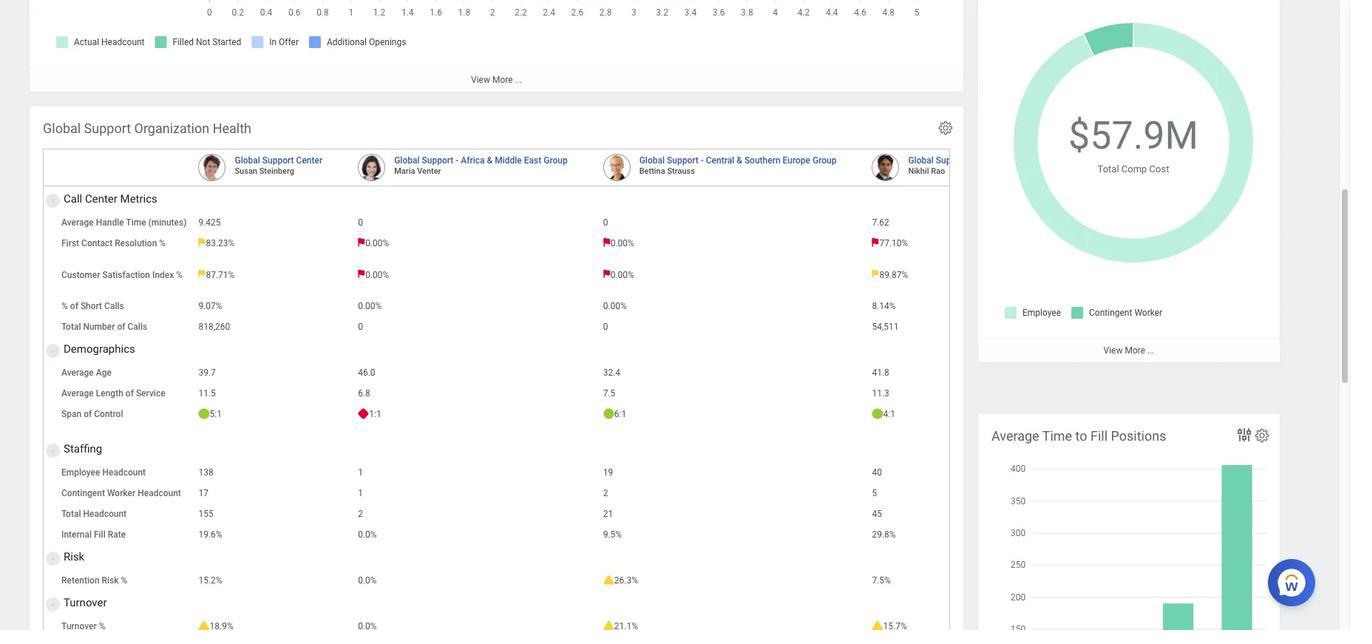 Task type: vqa. For each thing, say whether or not it's contained in the screenshot.


Task type: describe. For each thing, give the bounding box(es) containing it.
9.07%
[[199, 299, 222, 309]]

rate
[[108, 527, 126, 538]]

87.71%
[[206, 267, 235, 278]]

15.2%
[[199, 573, 222, 584]]

29.8%
[[872, 527, 896, 538]]

number
[[83, 320, 115, 330]]

% right index on the top
[[176, 267, 183, 278]]

- for central
[[701, 153, 704, 164]]

average time to fill positions
[[992, 426, 1166, 441]]

turnover for turnover %
[[61, 619, 97, 629]]

global support organization health element
[[30, 104, 1350, 630]]

global support - central & southern europe group
[[639, 153, 837, 164]]

comp
[[1122, 161, 1147, 172]]

bettina
[[639, 164, 665, 174]]

total number of calls
[[61, 320, 147, 330]]

calls for % of short calls
[[104, 299, 124, 309]]

configure and view chart data image
[[1236, 424, 1253, 441]]

% left short
[[61, 299, 68, 309]]

19.6%
[[199, 527, 222, 538]]

headcount for total headcount
[[83, 507, 127, 517]]

& for africa
[[487, 153, 493, 164]]

view more ... for workforce cost visibility 'element''s view more ... link
[[1104, 343, 1155, 354]]

headcount for employee headcount
[[102, 465, 146, 476]]

east
[[524, 153, 541, 164]]

(minutes)
[[148, 215, 187, 226]]

average for average length of service
[[61, 386, 94, 396]]

3 0.0% from the top
[[358, 619, 377, 629]]

age
[[96, 365, 112, 376]]

configure average time to fill positions image
[[1254, 425, 1270, 441]]

32.4
[[603, 365, 620, 376]]

configure global support organization health image
[[938, 118, 954, 134]]

global support - japac group link
[[908, 150, 1028, 164]]

1 for 138
[[358, 465, 363, 476]]

view for workforce cost visibility 'element'
[[1104, 343, 1123, 354]]

9.425
[[199, 215, 221, 226]]

control
[[94, 407, 123, 417]]

0 vertical spatial 2
[[603, 486, 608, 496]]

time inside global support organization health element
[[126, 215, 146, 226]]

maria venter
[[394, 164, 441, 174]]

total for 21
[[61, 507, 81, 517]]

% down (minutes)
[[159, 236, 166, 246]]

internal
[[61, 527, 92, 538]]

organization
[[134, 118, 209, 134]]

77.10%
[[880, 236, 908, 246]]

1 horizontal spatial time
[[1042, 426, 1072, 441]]

average for average age
[[61, 365, 94, 376]]

0 vertical spatial risk
[[64, 548, 84, 561]]

global support center link
[[235, 150, 323, 164]]

total inside $57.9m total comp cost
[[1098, 161, 1119, 172]]

89.87%
[[880, 267, 908, 278]]

- for africa
[[456, 153, 459, 164]]

view more ... link for headcount plan to pipeline element
[[30, 65, 964, 90]]

first contact resolution %
[[61, 236, 166, 246]]

global support - africa & middle east group link
[[394, 150, 568, 164]]

1 vertical spatial 2
[[358, 507, 363, 517]]

employee headcount
[[61, 465, 146, 476]]

contingent worker headcount
[[61, 486, 181, 496]]

steinberg
[[259, 164, 294, 174]]

service
[[136, 386, 165, 396]]

21.1%
[[614, 619, 638, 629]]

global for global support center
[[235, 153, 260, 164]]

retention risk %
[[61, 573, 127, 584]]

satisfaction
[[102, 267, 150, 278]]

global support center
[[235, 153, 323, 164]]

39.7
[[199, 365, 216, 376]]

average for average handle time (minutes)
[[61, 215, 94, 226]]

0.0% for 15.2%
[[358, 573, 377, 584]]

average age
[[61, 365, 112, 376]]

global for global support - africa & middle east group
[[394, 153, 420, 164]]

11.5
[[199, 386, 216, 396]]

6:1
[[614, 407, 626, 417]]

bettina strauss
[[639, 164, 695, 174]]

83.23%
[[206, 236, 235, 246]]

group for global support - africa & middle east group
[[544, 153, 568, 164]]

collapse image for staffing
[[47, 440, 55, 458]]

staffing
[[64, 440, 102, 453]]

central
[[706, 153, 734, 164]]

health
[[213, 118, 251, 134]]

21
[[603, 507, 613, 517]]

4:1
[[883, 407, 895, 417]]

155
[[199, 507, 213, 517]]

of left short
[[70, 299, 78, 309]]

$57.9m total comp cost
[[1069, 111, 1199, 172]]

more for headcount plan to pipeline element
[[492, 73, 513, 83]]

1 vertical spatial center
[[85, 190, 117, 203]]

europe
[[783, 153, 810, 164]]

9.5%
[[603, 527, 622, 538]]

0 vertical spatial center
[[296, 153, 323, 164]]

susan steinberg
[[235, 164, 294, 174]]

global support - central & southern europe group link
[[639, 150, 837, 164]]

collapse image for turnover
[[47, 594, 55, 612]]

global support organization health
[[43, 118, 251, 134]]

maria
[[394, 164, 415, 174]]

7.5
[[603, 386, 615, 396]]

metrics
[[120, 190, 157, 203]]

resolution
[[115, 236, 157, 246]]

length
[[96, 386, 123, 396]]

support for global support center
[[262, 153, 294, 164]]

span
[[61, 407, 81, 417]]

cost
[[1150, 161, 1169, 172]]

collapse image for risk
[[47, 548, 55, 566]]



Task type: locate. For each thing, give the bounding box(es) containing it.
average left to
[[992, 426, 1039, 441]]

1 vertical spatial view
[[1104, 343, 1123, 354]]

total left number
[[61, 320, 81, 330]]

2 & from the left
[[737, 153, 742, 164]]

1 horizontal spatial group
[[813, 153, 837, 164]]

5
[[872, 486, 877, 496]]

average
[[61, 215, 94, 226], [61, 365, 94, 376], [61, 386, 94, 396], [992, 426, 1039, 441]]

customer satisfaction index %
[[61, 267, 183, 278]]

2 0.0% from the top
[[358, 573, 377, 584]]

0 horizontal spatial -
[[456, 153, 459, 164]]

time left to
[[1042, 426, 1072, 441]]

1 horizontal spatial ...
[[1148, 343, 1155, 354]]

1 0.0% from the top
[[358, 527, 377, 538]]

call
[[64, 190, 82, 203]]

1 vertical spatial collapse image
[[47, 594, 55, 612]]

calls right short
[[104, 299, 124, 309]]

138
[[199, 465, 213, 476]]

2 vertical spatial total
[[61, 507, 81, 517]]

11.3
[[872, 386, 889, 396]]

1 for 17
[[358, 486, 363, 496]]

support for global support - japac group nikhil rao
[[936, 153, 968, 164]]

headcount right worker
[[138, 486, 181, 496]]

of right 'length'
[[126, 386, 134, 396]]

1 horizontal spatial more
[[1125, 343, 1146, 354]]

0 horizontal spatial group
[[544, 153, 568, 164]]

of right the span
[[84, 407, 92, 417]]

demographics
[[64, 340, 135, 354]]

time up resolution
[[126, 215, 146, 226]]

1 collapse image from the top
[[47, 440, 55, 458]]

0 vertical spatial view
[[471, 73, 490, 83]]

1 vertical spatial total
[[61, 320, 81, 330]]

$57.9m button
[[1069, 108, 1201, 160]]

0 vertical spatial fill
[[1091, 426, 1108, 441]]

index
[[152, 267, 174, 278]]

fill right to
[[1091, 426, 1108, 441]]

& for central
[[737, 153, 742, 164]]

fill left the rate
[[94, 527, 106, 538]]

retention
[[61, 573, 100, 584]]

global up bettina
[[639, 153, 665, 164]]

group inside global support - japac group nikhil rao
[[1004, 153, 1028, 164]]

1 vertical spatial risk
[[102, 573, 119, 584]]

workforce cost visibility element
[[978, 0, 1280, 360]]

- for japac
[[970, 153, 973, 164]]

global for global support organization health
[[43, 118, 81, 134]]

total left comp
[[1098, 161, 1119, 172]]

africa
[[461, 153, 485, 164]]

total for 0
[[61, 320, 81, 330]]

calls
[[104, 299, 124, 309], [128, 320, 147, 330]]

japac
[[975, 153, 1002, 164]]

15.7%
[[883, 619, 907, 629]]

turnover %
[[61, 619, 105, 629]]

0 vertical spatial view more ... link
[[30, 65, 964, 90]]

more for workforce cost visibility 'element'
[[1125, 343, 1146, 354]]

0 horizontal spatial view more ...
[[471, 73, 522, 83]]

headcount plan to pipeline element
[[30, 0, 964, 90]]

collapse image
[[47, 340, 55, 358], [47, 594, 55, 612]]

view more ... link for workforce cost visibility 'element'
[[978, 336, 1280, 360]]

collapse image for demographics
[[47, 340, 55, 358]]

1 horizontal spatial calls
[[128, 320, 147, 330]]

support
[[84, 118, 131, 134], [262, 153, 294, 164], [422, 153, 454, 164], [667, 153, 699, 164], [936, 153, 968, 164]]

1 vertical spatial 0.0%
[[358, 573, 377, 584]]

group right "japac"
[[1004, 153, 1028, 164]]

- left "japac"
[[970, 153, 973, 164]]

short
[[81, 299, 102, 309]]

... inside headcount plan to pipeline element
[[515, 73, 522, 83]]

- left africa
[[456, 153, 459, 164]]

global for global support - central & southern europe group
[[639, 153, 665, 164]]

view inside workforce cost visibility 'element'
[[1104, 343, 1123, 354]]

time
[[126, 215, 146, 226], [1042, 426, 1072, 441]]

1 collapse image from the top
[[47, 340, 55, 358]]

2 group from the left
[[813, 153, 837, 164]]

risk down internal
[[64, 548, 84, 561]]

global up call at the left
[[43, 118, 81, 134]]

1 horizontal spatial view more ... link
[[978, 336, 1280, 360]]

more inside workforce cost visibility 'element'
[[1125, 343, 1146, 354]]

more inside headcount plan to pipeline element
[[492, 73, 513, 83]]

2 horizontal spatial -
[[970, 153, 973, 164]]

global up maria
[[394, 153, 420, 164]]

& right 'central'
[[737, 153, 742, 164]]

support for global support - central & southern europe group
[[667, 153, 699, 164]]

... for headcount plan to pipeline element
[[515, 73, 522, 83]]

support up steinberg
[[262, 153, 294, 164]]

0 vertical spatial view more ...
[[471, 73, 522, 83]]

support up venter
[[422, 153, 454, 164]]

8.14%
[[872, 299, 896, 309]]

group for global support - central & southern europe group
[[813, 153, 837, 164]]

0 horizontal spatial center
[[85, 190, 117, 203]]

support left organization
[[84, 118, 131, 134]]

span of control
[[61, 407, 123, 417]]

view for headcount plan to pipeline element
[[471, 73, 490, 83]]

rao
[[931, 164, 945, 174]]

0 vertical spatial time
[[126, 215, 146, 226]]

total
[[1098, 161, 1119, 172], [61, 320, 81, 330], [61, 507, 81, 517]]

0 horizontal spatial view more ... link
[[30, 65, 964, 90]]

0 vertical spatial headcount
[[102, 465, 146, 476]]

group right the 'east'
[[544, 153, 568, 164]]

susan
[[235, 164, 257, 174]]

2 collapse image from the top
[[47, 548, 55, 566]]

average length of service
[[61, 386, 165, 396]]

19
[[603, 465, 613, 476]]

global up the susan
[[235, 153, 260, 164]]

to
[[1076, 426, 1087, 441]]

& right africa
[[487, 153, 493, 164]]

average handle time (minutes)
[[61, 215, 187, 226]]

global
[[43, 118, 81, 134], [235, 153, 260, 164], [394, 153, 420, 164], [639, 153, 665, 164], [908, 153, 934, 164]]

0 vertical spatial collapse image
[[47, 440, 55, 458]]

1 horizontal spatial risk
[[102, 573, 119, 584]]

1 vertical spatial more
[[1125, 343, 1146, 354]]

18.9%
[[210, 619, 234, 629]]

worker
[[107, 486, 135, 496]]

0 vertical spatial more
[[492, 73, 513, 83]]

3 group from the left
[[1004, 153, 1028, 164]]

average up the span
[[61, 386, 94, 396]]

2 1 from the top
[[358, 486, 363, 496]]

... for workforce cost visibility 'element'
[[1148, 343, 1155, 354]]

1 group from the left
[[544, 153, 568, 164]]

0 horizontal spatial time
[[126, 215, 146, 226]]

risk right retention
[[102, 573, 119, 584]]

internal fill rate
[[61, 527, 126, 538]]

46.0
[[358, 365, 375, 376]]

first
[[61, 236, 79, 246]]

$57.9m
[[1069, 111, 1199, 156]]

7.5%
[[872, 573, 891, 584]]

1:1
[[369, 407, 381, 417]]

center
[[296, 153, 323, 164], [85, 190, 117, 203]]

of
[[70, 299, 78, 309], [117, 320, 125, 330], [126, 386, 134, 396], [84, 407, 92, 417]]

... inside workforce cost visibility 'element'
[[1148, 343, 1155, 354]]

1 horizontal spatial -
[[701, 153, 704, 164]]

calls right number
[[128, 320, 147, 330]]

total headcount
[[61, 507, 127, 517]]

support for global support - africa & middle east group
[[422, 153, 454, 164]]

0.0% for 19.6%
[[358, 527, 377, 538]]

support inside global support - japac group nikhil rao
[[936, 153, 968, 164]]

0 vertical spatial calls
[[104, 299, 124, 309]]

view more ... for view more ... link associated with headcount plan to pipeline element
[[471, 73, 522, 83]]

strauss
[[667, 164, 695, 174]]

2 vertical spatial headcount
[[83, 507, 127, 517]]

view inside headcount plan to pipeline element
[[471, 73, 490, 83]]

global inside global support - japac group nikhil rao
[[908, 153, 934, 164]]

818,260
[[199, 320, 230, 330]]

1 horizontal spatial view more ...
[[1104, 343, 1155, 354]]

1 - from the left
[[456, 153, 459, 164]]

0 vertical spatial 1
[[358, 465, 363, 476]]

group right europe
[[813, 153, 837, 164]]

2 collapse image from the top
[[47, 594, 55, 612]]

1 horizontal spatial view
[[1104, 343, 1123, 354]]

global up nikhil
[[908, 153, 934, 164]]

0 horizontal spatial more
[[492, 73, 513, 83]]

1 vertical spatial turnover
[[61, 619, 97, 629]]

view
[[471, 73, 490, 83], [1104, 343, 1123, 354]]

% right retention
[[121, 573, 127, 584]]

0
[[358, 215, 363, 226], [603, 215, 608, 226], [358, 320, 363, 330], [603, 320, 608, 330]]

expand image
[[44, 196, 62, 205]]

1 vertical spatial 1
[[358, 486, 363, 496]]

2 vertical spatial 0.0%
[[358, 619, 377, 629]]

1 vertical spatial collapse image
[[47, 548, 55, 566]]

3 - from the left
[[970, 153, 973, 164]]

% down retention risk %
[[99, 619, 105, 629]]

0 horizontal spatial view
[[471, 73, 490, 83]]

average up first
[[61, 215, 94, 226]]

venter
[[417, 164, 441, 174]]

southern
[[745, 153, 781, 164]]

0 horizontal spatial 2
[[358, 507, 363, 517]]

support for global support organization health
[[84, 118, 131, 134]]

of right number
[[117, 320, 125, 330]]

average for average time to fill positions
[[992, 426, 1039, 441]]

0 vertical spatial turnover
[[64, 594, 107, 607]]

54,511
[[872, 320, 899, 330]]

contact
[[81, 236, 113, 246]]

average time to fill positions element
[[978, 412, 1280, 630]]

5:1
[[210, 407, 222, 417]]

0 vertical spatial ...
[[515, 73, 522, 83]]

17
[[199, 486, 209, 496]]

0 horizontal spatial risk
[[64, 548, 84, 561]]

1 vertical spatial headcount
[[138, 486, 181, 496]]

1 vertical spatial fill
[[94, 527, 106, 538]]

nikhil
[[908, 164, 929, 174]]

0 horizontal spatial ...
[[515, 73, 522, 83]]

7.62
[[872, 215, 889, 226]]

total up internal
[[61, 507, 81, 517]]

middle
[[495, 153, 522, 164]]

collapse image
[[47, 440, 55, 458], [47, 548, 55, 566]]

45
[[872, 507, 882, 517]]

0 horizontal spatial calls
[[104, 299, 124, 309]]

0 vertical spatial 0.0%
[[358, 527, 377, 538]]

%
[[159, 236, 166, 246], [176, 267, 183, 278], [61, 299, 68, 309], [121, 573, 127, 584], [99, 619, 105, 629]]

1 horizontal spatial fill
[[1091, 426, 1108, 441]]

1 vertical spatial view more ...
[[1104, 343, 1155, 354]]

view more ... inside headcount plan to pipeline element
[[471, 73, 522, 83]]

1 1 from the top
[[358, 465, 363, 476]]

view more ... link
[[30, 65, 964, 90], [978, 336, 1280, 360]]

support up rao
[[936, 153, 968, 164]]

1 horizontal spatial center
[[296, 153, 323, 164]]

0 vertical spatial collapse image
[[47, 340, 55, 358]]

1 vertical spatial ...
[[1148, 343, 1155, 354]]

2 horizontal spatial group
[[1004, 153, 1028, 164]]

headcount up worker
[[102, 465, 146, 476]]

1 vertical spatial view more ... link
[[978, 336, 1280, 360]]

positions
[[1111, 426, 1166, 441]]

0.0%
[[358, 527, 377, 538], [358, 573, 377, 584], [358, 619, 377, 629]]

2 - from the left
[[701, 153, 704, 164]]

customer
[[61, 267, 100, 278]]

6.8
[[358, 386, 370, 396]]

0 vertical spatial total
[[1098, 161, 1119, 172]]

handle
[[96, 215, 124, 226]]

- left 'central'
[[701, 153, 704, 164]]

view more ... inside workforce cost visibility 'element'
[[1104, 343, 1155, 354]]

contingent
[[61, 486, 105, 496]]

fill inside global support organization health element
[[94, 527, 106, 538]]

0 horizontal spatial &
[[487, 153, 493, 164]]

26.3%
[[614, 573, 638, 584]]

- inside global support - japac group nikhil rao
[[970, 153, 973, 164]]

1 vertical spatial time
[[1042, 426, 1072, 441]]

40
[[872, 465, 882, 476]]

turnover for turnover
[[64, 594, 107, 607]]

headcount up internal fill rate
[[83, 507, 127, 517]]

average left age
[[61, 365, 94, 376]]

support up strauss
[[667, 153, 699, 164]]

1 vertical spatial calls
[[128, 320, 147, 330]]

-
[[456, 153, 459, 164], [701, 153, 704, 164], [970, 153, 973, 164]]

1 & from the left
[[487, 153, 493, 164]]

1 horizontal spatial &
[[737, 153, 742, 164]]

calls for total number of calls
[[128, 320, 147, 330]]

call center metrics
[[64, 190, 157, 203]]

1 horizontal spatial 2
[[603, 486, 608, 496]]

0 horizontal spatial fill
[[94, 527, 106, 538]]



